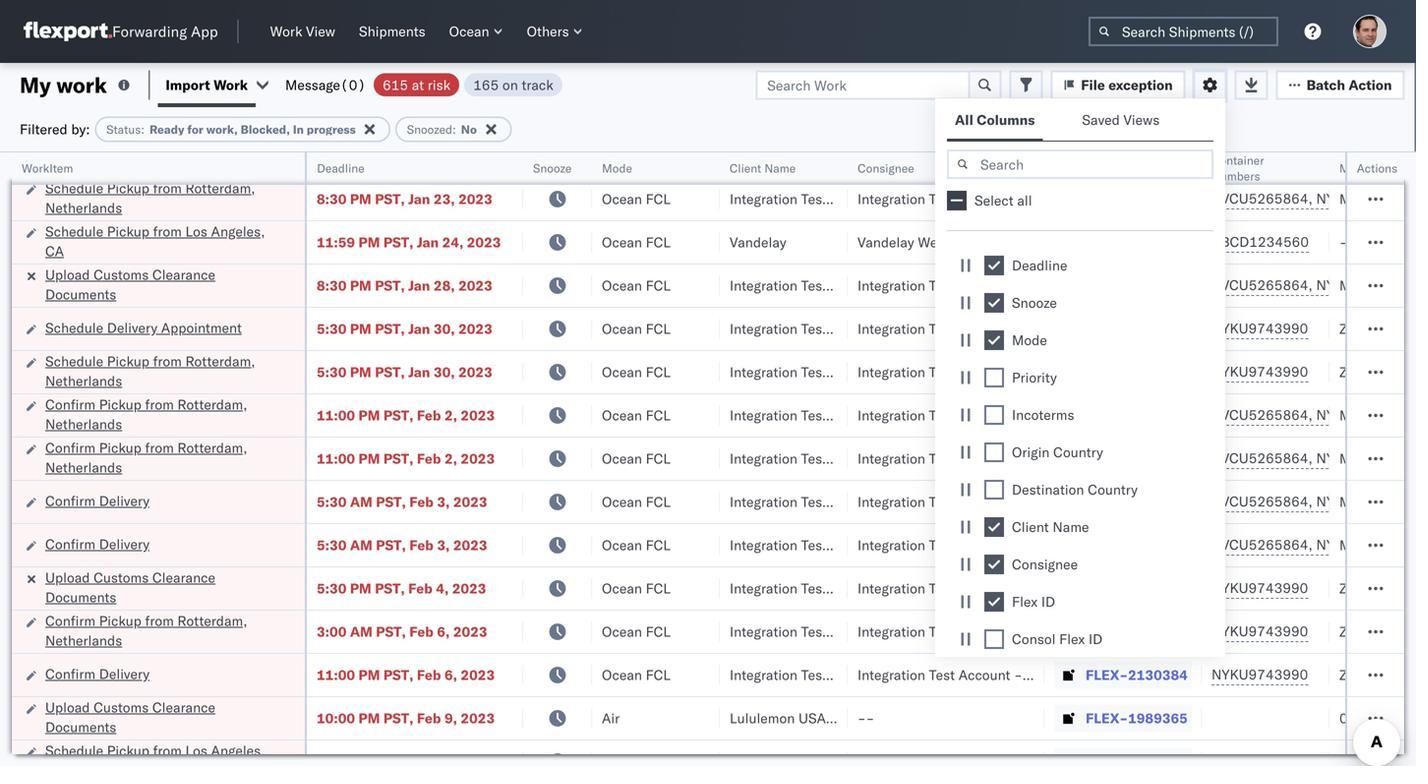 Task type: vqa. For each thing, say whether or not it's contained in the screenshot.


Task type: describe. For each thing, give the bounding box(es) containing it.
8:30 for second schedule pickup from rotterdam, netherlands 'link' from the top
[[317, 190, 347, 208]]

3 5:30 from the top
[[317, 493, 347, 511]]

flex-2130387 for 11:00 pm pst, feb 2, 2023
[[1086, 450, 1188, 467]]

30, for schedule pickup from rotterdam, netherlands
[[434, 363, 455, 381]]

netherlands for 1st schedule pickup from rotterdam, netherlands 'link' from the bottom
[[45, 372, 122, 390]]

2 confirm delivery button from the top
[[45, 535, 150, 556]]

8 integration test account - karl lagerfeld from the top
[[858, 493, 1114, 511]]

4 gvcu5265864, from the top
[[1212, 406, 1313, 423]]

confirm for confirm pickup from rotterdam, netherlands button corresponding to 3:00 am pst, feb 6, 2023
[[45, 612, 96, 630]]

actions
[[1357, 161, 1398, 176]]

snoozed
[[407, 122, 453, 137]]

7 ocean fcl from the top
[[602, 407, 671, 424]]

work view link
[[262, 19, 343, 44]]

5 gvcu5265864, nyku9743990 from the top
[[1212, 450, 1413, 467]]

destination
[[1012, 481, 1085, 498]]

28,
[[434, 277, 455, 294]]

4,
[[436, 580, 449, 597]]

1 11:00 pm pst, feb 2, 2023 from the top
[[317, 407, 495, 424]]

1 maeu94084 from the top
[[1340, 147, 1416, 164]]

origin
[[1012, 444, 1050, 461]]

feb for confirm pickup from rotterdam, netherlands button corresponding to 3:00 am pst, feb 6, 2023
[[409, 623, 434, 640]]

7 gvcu5265864, nyku9743990 from the top
[[1212, 536, 1413, 553]]

am for confirm delivery "link" for third confirm delivery button from the bottom
[[350, 493, 373, 511]]

7 fcl from the top
[[646, 407, 671, 424]]

12 integration test account - karl lagerfeld from the top
[[858, 666, 1114, 684]]

8 test from the top
[[929, 493, 955, 511]]

lululemon
[[730, 710, 795, 727]]

10 ocean fcl from the top
[[602, 537, 671, 554]]

2130384 for 11:00 pm pst, feb 6, 2023
[[1128, 666, 1188, 684]]

zimu304834 for confirm pickup from rotterdam, netherlands
[[1340, 623, 1416, 640]]

2 flex- from the top
[[1086, 234, 1128, 251]]

10 karl from the top
[[1026, 580, 1052, 597]]

30, for schedule delivery appointment
[[434, 320, 455, 337]]

batch action button
[[1276, 70, 1405, 100]]

2 2, from the top
[[445, 450, 457, 467]]

from for confirm pickup from rotterdam, netherlands link related to 3:00
[[145, 612, 174, 630]]

progress
[[307, 122, 356, 137]]

netherlands for 1st confirm pickup from rotterdam, netherlands link
[[45, 416, 122, 433]]

schedule pickup from rotterdam, netherlands for second schedule pickup from rotterdam, netherlands 'link' from the top
[[45, 180, 255, 216]]

by:
[[71, 121, 90, 138]]

saved views button
[[1075, 102, 1172, 141]]

schedule for schedule delivery appointment link
[[45, 319, 103, 336]]

11:00 pm pst, feb 6, 2023
[[317, 666, 495, 684]]

1 confirm pickup from rotterdam, netherlands button from the top
[[45, 395, 279, 436]]

13 ocean fcl from the top
[[602, 666, 671, 684]]

usa
[[799, 710, 826, 727]]

from for 1st schedule pickup from rotterdam, netherlands 'link' from the bottom
[[153, 353, 182, 370]]

5 integration test account - karl lagerfeld from the top
[[858, 363, 1114, 381]]

7 karl from the top
[[1026, 450, 1052, 467]]

action
[[1349, 76, 1392, 93]]

from for 1st confirm pickup from rotterdam, netherlands link
[[145, 396, 174, 413]]

11:59 pm pst, jan 24, 2023
[[317, 234, 501, 251]]

Search text field
[[947, 150, 1214, 179]]

batch action
[[1307, 76, 1392, 93]]

4 integration from the top
[[858, 320, 926, 337]]

4 5:30 from the top
[[317, 537, 347, 554]]

resize handle column header for consignee button
[[1021, 152, 1045, 766]]

4 account from the top
[[959, 320, 1011, 337]]

3 gvcu5265864, from the top
[[1212, 276, 1313, 294]]

1 horizontal spatial name
[[1053, 518, 1089, 536]]

flex- for 10:00 pm pst, feb 9, 2023
[[1086, 710, 1128, 727]]

1 account from the top
[[959, 147, 1011, 164]]

1 schedule pickup from rotterdam, netherlands link from the top
[[45, 135, 279, 175]]

inc.
[[830, 710, 853, 727]]

7 gvcu5265864, from the top
[[1212, 536, 1313, 553]]

23, for first schedule pickup from rotterdam, netherlands 'link' from the top of the page
[[434, 147, 455, 164]]

all columns
[[955, 111, 1035, 128]]

flex-2130384 for 11:00 pm pst, feb 6, 2023
[[1086, 666, 1188, 684]]

2 vertical spatial flex
[[1060, 631, 1085, 648]]

2 schedule pickup from rotterdam, netherlands button from the top
[[45, 179, 279, 220]]

vandelay west
[[858, 234, 950, 251]]

confirm delivery for confirm delivery "link" for third confirm delivery button from the bottom
[[45, 492, 150, 510]]

4 karl from the top
[[1026, 320, 1052, 337]]

feb for upload customs clearance documents button
[[417, 710, 441, 727]]

resize handle column header for the workitem button on the top of the page
[[281, 152, 305, 766]]

8:30 for first schedule pickup from rotterdam, netherlands 'link' from the top of the page
[[317, 147, 347, 164]]

workitem
[[22, 161, 73, 176]]

schedule delivery appointment link
[[45, 318, 242, 338]]

risk
[[428, 76, 451, 93]]

7 account from the top
[[959, 450, 1011, 467]]

status
[[106, 122, 141, 137]]

work,
[[206, 122, 238, 137]]

forwarding
[[112, 22, 187, 41]]

schedule for first schedule pickup from los angeles, ca button from the bottom schedule pickup from los angeles, ca link
[[45, 742, 103, 759]]

confirm pickup from rotterdam, netherlands link for 3:00
[[45, 611, 279, 651]]

2 los from the top
[[185, 742, 207, 759]]

10 test from the top
[[929, 580, 955, 597]]

9 resize handle column header from the left
[[1381, 152, 1405, 766]]

615 at risk
[[383, 76, 451, 93]]

at
[[412, 76, 424, 93]]

7 integration test account - karl lagerfeld from the top
[[858, 450, 1114, 467]]

feb for second confirm delivery button from the top of the page
[[409, 537, 434, 554]]

confirm delivery for second confirm delivery button from the top of the page confirm delivery "link"
[[45, 536, 150, 553]]

1 confirm pickup from rotterdam, netherlands link from the top
[[45, 395, 279, 434]]

3 8:30 from the top
[[317, 277, 347, 294]]

3 lagerfeld from the top
[[1055, 277, 1114, 294]]

4 test from the top
[[929, 320, 955, 337]]

10 fcl from the top
[[646, 537, 671, 554]]

6 ocean fcl from the top
[[602, 363, 671, 381]]

upload customs clearance documents button
[[45, 698, 279, 739]]

8 lagerfeld from the top
[[1055, 493, 1114, 511]]

7 maeu94084 from the top
[[1340, 537, 1416, 554]]

schedule delivery appointment button
[[45, 318, 242, 340]]

flexport. image
[[24, 22, 112, 41]]

8:30 pm pst, jan 28, 2023
[[317, 277, 493, 294]]

container
[[1212, 153, 1265, 168]]

confirm pickup from rotterdam, netherlands for 11:00 pm pst, feb 2, 2023
[[45, 439, 247, 476]]

11:59
[[317, 234, 355, 251]]

4 gvcu5265864, nyku9743990 from the top
[[1212, 406, 1413, 423]]

11 test from the top
[[929, 623, 955, 640]]

container numbers
[[1212, 153, 1265, 183]]

forwarding app link
[[24, 22, 218, 41]]

8 ocean fcl from the top
[[602, 450, 671, 467]]

netherlands for confirm pickup from rotterdam, netherlands link associated with 11:00
[[45, 459, 122, 476]]

others button
[[519, 19, 591, 44]]

5 karl from the top
[[1026, 363, 1052, 381]]

on
[[503, 76, 518, 93]]

1 upload from the top
[[45, 266, 90, 283]]

flex id button
[[1045, 156, 1182, 176]]

abcd1234560
[[1212, 233, 1309, 250]]

select all
[[975, 192, 1032, 209]]

filtered by:
[[20, 121, 90, 138]]

no
[[461, 122, 477, 137]]

5 account from the top
[[959, 363, 1011, 381]]

consol
[[1012, 631, 1056, 648]]

8 integration from the top
[[858, 493, 926, 511]]

from for confirm pickup from rotterdam, netherlands link associated with 11:00
[[145, 439, 174, 456]]

9 lagerfeld from the top
[[1055, 537, 1114, 554]]

1 upload customs clearance documents link from the top
[[45, 265, 279, 304]]

from for first schedule pickup from rotterdam, netherlands 'link' from the top of the page
[[153, 136, 182, 153]]

air
[[602, 710, 620, 727]]

1 horizontal spatial deadline
[[1012, 257, 1068, 274]]

2130387 for 8:30 pm pst, jan 23, 2023
[[1128, 147, 1188, 164]]

batch
[[1307, 76, 1346, 93]]

saved views
[[1082, 111, 1160, 128]]

2 upload customs clearance documents link from the top
[[45, 568, 279, 607]]

5 test from the top
[[929, 363, 955, 381]]

5 maeu94084 from the top
[[1340, 450, 1416, 467]]

1 schedule pickup from rotterdam, netherlands button from the top
[[45, 135, 279, 177]]

resize handle column header for deadline button
[[500, 152, 523, 766]]

resize handle column header for client name 'button'
[[824, 152, 848, 766]]

am for second confirm delivery button from the top of the page confirm delivery "link"
[[350, 537, 373, 554]]

6 lagerfeld from the top
[[1055, 407, 1114, 424]]

5:30 pm pst, feb 4, 2023
[[317, 580, 486, 597]]

4 lagerfeld from the top
[[1055, 320, 1114, 337]]

schedule pickup from los angeles, ca link for first schedule pickup from los angeles, ca button from the bottom
[[45, 741, 279, 766]]

flex-2130387 for 8:30 pm pst, jan 23, 2023
[[1086, 147, 1188, 164]]

3, for third confirm delivery button from the bottom
[[437, 493, 450, 511]]

my work
[[20, 71, 107, 98]]

1 integration test account - karl lagerfeld from the top
[[858, 147, 1114, 164]]

8 account from the top
[[959, 493, 1011, 511]]

1 vertical spatial snooze
[[1012, 294, 1057, 311]]

24,
[[442, 234, 464, 251]]

2 customs from the top
[[94, 569, 149, 586]]

angeles, for first schedule pickup from los angeles, ca button from the bottom
[[211, 742, 265, 759]]

am for confirm pickup from rotterdam, netherlands link related to 3:00
[[350, 623, 373, 640]]

3 ocean fcl from the top
[[602, 234, 671, 251]]

9,
[[445, 710, 457, 727]]

shipments
[[359, 23, 426, 40]]

confirm pickup from rotterdam, netherlands link for 11:00
[[45, 438, 279, 478]]

for
[[187, 122, 203, 137]]

confirm pickup from rotterdam, netherlands button for 11:00 pm pst, feb 2, 2023
[[45, 438, 279, 480]]

4 maeu94084 from the top
[[1340, 407, 1416, 424]]

6 gvcu5265864, from the top
[[1212, 493, 1313, 510]]

3 resize handle column header from the left
[[569, 152, 592, 766]]

schedule pickup from los angeles, ca for first schedule pickup from los angeles, ca button from the bottom schedule pickup from los angeles, ca link
[[45, 742, 265, 766]]

13 fcl from the top
[[646, 666, 671, 684]]

confirm for confirm pickup from rotterdam, netherlands button for 11:00 pm pst, feb 2, 2023
[[45, 439, 96, 456]]

1 los from the top
[[185, 223, 207, 240]]

resize handle column header for container numbers button
[[1306, 152, 1330, 766]]

schedule pickup from rotterdam, netherlands for 1st schedule pickup from rotterdam, netherlands 'link' from the bottom
[[45, 353, 255, 390]]

status : ready for work, blocked, in progress
[[106, 122, 356, 137]]

file
[[1081, 76, 1105, 93]]

message (0)
[[285, 76, 366, 93]]

2 lagerfeld from the top
[[1055, 190, 1114, 208]]

2 account from the top
[[959, 190, 1011, 208]]

schedule pickup from rotterdam, netherlands for first schedule pickup from rotterdam, netherlands 'link' from the top of the page
[[45, 136, 255, 173]]

6 fcl from the top
[[646, 363, 671, 381]]

customs inside button
[[94, 699, 149, 716]]

ocean button
[[441, 19, 511, 44]]

schedule for schedule pickup from los angeles, ca link associated with second schedule pickup from los angeles, ca button from the bottom of the page
[[45, 223, 103, 240]]

5:30 am pst, feb 3, 2023 for third confirm delivery button from the bottom
[[317, 493, 487, 511]]

6, for 3:00 am pst, feb 6, 2023
[[437, 623, 450, 640]]

11:00 for confirm pickup from rotterdam, netherlands
[[317, 450, 355, 467]]

7 test from the top
[[929, 450, 955, 467]]

165 on track
[[473, 76, 554, 93]]

mbl/mawb n
[[1340, 161, 1416, 176]]

9 integration test account - karl lagerfeld from the top
[[858, 537, 1114, 554]]

6 account from the top
[[959, 407, 1011, 424]]

1662119
[[1128, 234, 1188, 251]]

1 confirm pickup from rotterdam, netherlands from the top
[[45, 396, 247, 433]]

3 test from the top
[[929, 277, 955, 294]]

consignee button
[[848, 156, 1025, 176]]

import work button
[[166, 76, 248, 93]]

3 fcl from the top
[[646, 234, 671, 251]]

all
[[955, 111, 974, 128]]

2 5:30 from the top
[[317, 363, 347, 381]]

zimu304834 for confirm delivery
[[1340, 666, 1416, 684]]

flex- for 11:00 pm pst, feb 6, 2023
[[1086, 666, 1128, 684]]

flex-1989365
[[1086, 710, 1188, 727]]

priority
[[1012, 369, 1057, 386]]

1 test from the top
[[929, 147, 955, 164]]

consol flex id
[[1012, 631, 1103, 648]]

1 vertical spatial mode
[[1012, 331, 1047, 349]]

import
[[166, 76, 210, 93]]

app
[[191, 22, 218, 41]]

ready
[[149, 122, 184, 137]]

in
[[293, 122, 304, 137]]

1 lagerfeld from the top
[[1055, 147, 1114, 164]]

1 vertical spatial client name
[[1012, 518, 1089, 536]]

12 fcl from the top
[[646, 623, 671, 640]]

057071753
[[1340, 710, 1416, 727]]

: for status
[[141, 122, 145, 137]]

work
[[56, 71, 107, 98]]

6 integration from the top
[[858, 407, 926, 424]]

2 11:00 pm pst, feb 2, 2023 from the top
[[317, 450, 495, 467]]

2 test from the top
[[929, 190, 955, 208]]

workitem button
[[12, 156, 285, 176]]

confirm for first confirm pickup from rotterdam, netherlands button from the top
[[45, 396, 96, 413]]

vandelay for vandelay west
[[858, 234, 915, 251]]

import work
[[166, 76, 248, 93]]

1 karl from the top
[[1026, 147, 1052, 164]]

2130384 for 3:00 am pst, feb 6, 2023
[[1128, 623, 1188, 640]]

2 integration from the top
[[858, 190, 926, 208]]



Task type: locate. For each thing, give the bounding box(es) containing it.
2 11:00 from the top
[[317, 450, 355, 467]]

-- right inc.
[[858, 710, 875, 727]]

0 vertical spatial id
[[1080, 161, 1092, 176]]

6 karl from the top
[[1026, 407, 1052, 424]]

1 horizontal spatial client name
[[1012, 518, 1089, 536]]

3 upload customs clearance documents link from the top
[[45, 698, 279, 737]]

0 vertical spatial --
[[1340, 234, 1357, 251]]

track
[[522, 76, 554, 93]]

ocean inside button
[[449, 23, 490, 40]]

-- down mbl/mawb
[[1340, 234, 1357, 251]]

feb for confirm pickup from rotterdam, netherlands button for 11:00 pm pst, feb 2, 2023
[[417, 450, 441, 467]]

flex- for 11:00 pm pst, feb 2, 2023
[[1086, 450, 1128, 467]]

flex- right consol
[[1086, 623, 1128, 640]]

2 ca from the top
[[45, 762, 64, 766]]

6 confirm from the top
[[45, 665, 96, 683]]

west
[[918, 234, 950, 251]]

6, up 9,
[[445, 666, 457, 684]]

documents inside button
[[45, 719, 116, 736]]

2 integration test account - karl lagerfeld from the top
[[858, 190, 1114, 208]]

0 vertical spatial flex id
[[1055, 161, 1092, 176]]

0 horizontal spatial --
[[858, 710, 875, 727]]

flex id inside button
[[1055, 161, 1092, 176]]

5:30 pm pst, jan 30, 2023 for schedule pickup from rotterdam, netherlands
[[317, 363, 493, 381]]

client name button
[[720, 156, 828, 176]]

0 horizontal spatial deadline
[[317, 161, 364, 176]]

1 vertical spatial 8:30
[[317, 190, 347, 208]]

1 vertical spatial flex-2130387
[[1086, 450, 1188, 467]]

flex-2130384
[[1086, 623, 1188, 640], [1086, 666, 1188, 684]]

id right consol
[[1089, 631, 1103, 648]]

2 documents from the top
[[45, 589, 116, 606]]

1 fcl from the top
[[646, 147, 671, 164]]

1 vertical spatial work
[[214, 76, 248, 93]]

12 integration from the top
[[858, 666, 926, 684]]

schedule pickup from los angeles, ca button down upload customs clearance documents button
[[45, 741, 279, 766]]

2 5:30 am pst, feb 3, 2023 from the top
[[317, 537, 487, 554]]

: for snoozed
[[453, 122, 456, 137]]

confirm delivery link for 3rd confirm delivery button
[[45, 664, 150, 684]]

flex- right the destination
[[1086, 493, 1128, 511]]

2 8:30 pm pst, jan 23, 2023 from the top
[[317, 190, 493, 208]]

lagerfeld
[[1055, 147, 1114, 164], [1055, 190, 1114, 208], [1055, 277, 1114, 294], [1055, 320, 1114, 337], [1055, 363, 1114, 381], [1055, 407, 1114, 424], [1055, 450, 1114, 467], [1055, 493, 1114, 511], [1055, 537, 1114, 554], [1055, 580, 1114, 597], [1055, 623, 1114, 640], [1055, 666, 1114, 684]]

flex-2130387
[[1086, 147, 1188, 164], [1086, 450, 1188, 467], [1086, 493, 1188, 511]]

gvcu5265864, nyku9743990
[[1212, 147, 1413, 164], [1212, 190, 1413, 207], [1212, 276, 1413, 294], [1212, 406, 1413, 423], [1212, 450, 1413, 467], [1212, 493, 1413, 510], [1212, 536, 1413, 553]]

--
[[1340, 234, 1357, 251], [858, 710, 875, 727]]

2 maeu94084 from the top
[[1340, 190, 1416, 208]]

9 integration from the top
[[858, 537, 926, 554]]

name inside client name 'button'
[[765, 161, 796, 176]]

forwarding app
[[112, 22, 218, 41]]

1 vertical spatial upload customs clearance documents link
[[45, 568, 279, 607]]

0 vertical spatial upload
[[45, 266, 90, 283]]

flex- down saved
[[1086, 147, 1128, 164]]

2130387 for 11:00 pm pst, feb 2, 2023
[[1128, 450, 1188, 467]]

0 vertical spatial 8:30 pm pst, jan 23, 2023
[[317, 147, 493, 164]]

0 vertical spatial work
[[270, 23, 303, 40]]

11 integration test account - karl lagerfeld from the top
[[858, 623, 1114, 640]]

client name inside 'button'
[[730, 161, 796, 176]]

flex-2130384 for 3:00 am pst, feb 6, 2023
[[1086, 623, 1188, 640]]

from for second schedule pickup from rotterdam, netherlands 'link' from the top
[[153, 180, 182, 197]]

4 integration test account - karl lagerfeld from the top
[[858, 320, 1114, 337]]

consignee down the destination
[[1012, 556, 1078, 573]]

exception
[[1109, 76, 1173, 93]]

filtered
[[20, 121, 68, 138]]

1 vertical spatial flex id
[[1012, 593, 1055, 610]]

: left ready at the top
[[141, 122, 145, 137]]

name
[[765, 161, 796, 176], [1053, 518, 1089, 536]]

0 horizontal spatial snooze
[[533, 161, 572, 176]]

6, down 4,
[[437, 623, 450, 640]]

0 vertical spatial schedule pickup from rotterdam, netherlands
[[45, 136, 255, 173]]

schedule delivery appointment
[[45, 319, 242, 336]]

fcl
[[646, 147, 671, 164], [646, 190, 671, 208], [646, 234, 671, 251], [646, 277, 671, 294], [646, 320, 671, 337], [646, 363, 671, 381], [646, 407, 671, 424], [646, 450, 671, 467], [646, 493, 671, 511], [646, 537, 671, 554], [646, 580, 671, 597], [646, 623, 671, 640], [646, 666, 671, 684]]

shipments link
[[351, 19, 433, 44]]

flex-2130387 right the destination
[[1086, 493, 1188, 511]]

: left no
[[453, 122, 456, 137]]

0 vertical spatial schedule pickup from rotterdam, netherlands link
[[45, 135, 279, 175]]

1 30, from the top
[[434, 320, 455, 337]]

1 5:30 am pst, feb 3, 2023 from the top
[[317, 493, 487, 511]]

None checkbox
[[985, 256, 1004, 275], [985, 368, 1004, 388], [985, 405, 1004, 425], [985, 443, 1004, 462], [985, 480, 1004, 500], [985, 555, 1004, 574], [985, 630, 1004, 649], [985, 256, 1004, 275], [985, 368, 1004, 388], [985, 405, 1004, 425], [985, 443, 1004, 462], [985, 480, 1004, 500], [985, 555, 1004, 574], [985, 630, 1004, 649]]

zimu304834 for schedule pickup from rotterdam, netherlands
[[1340, 363, 1416, 381]]

6 flex- from the top
[[1086, 666, 1128, 684]]

2 vertical spatial 2130387
[[1128, 493, 1188, 511]]

0 vertical spatial 11:00
[[317, 407, 355, 424]]

clearance for first upload customs clearance documents link
[[152, 266, 215, 283]]

2 8:30 from the top
[[317, 190, 347, 208]]

0 vertical spatial flex-2130384
[[1086, 623, 1188, 640]]

8:30 pm pst, jan 23, 2023 for second schedule pickup from rotterdam, netherlands 'link' from the top
[[317, 190, 493, 208]]

1 vertical spatial clearance
[[152, 569, 215, 586]]

los down the workitem button on the top of the page
[[185, 223, 207, 240]]

1 resize handle column header from the left
[[281, 152, 305, 766]]

0 vertical spatial 5:30 pm pst, jan 30, 2023
[[317, 320, 493, 337]]

vandelay for vandelay
[[730, 234, 787, 251]]

7 lagerfeld from the top
[[1055, 450, 1114, 467]]

0 vertical spatial flex
[[1055, 161, 1077, 176]]

flex- down flex id button
[[1086, 234, 1128, 251]]

1 vertical spatial consignee
[[1012, 556, 1078, 573]]

schedule pickup from los angeles, ca down upload customs clearance documents button
[[45, 742, 265, 766]]

5:30 pm pst, jan 30, 2023
[[317, 320, 493, 337], [317, 363, 493, 381]]

1 vertical spatial --
[[858, 710, 875, 727]]

1 vertical spatial los
[[185, 742, 207, 759]]

los down upload customs clearance documents button
[[185, 742, 207, 759]]

documents
[[45, 286, 116, 303], [45, 589, 116, 606], [45, 719, 116, 736]]

blocked,
[[241, 122, 290, 137]]

flex- for 3:00 am pst, feb 6, 2023
[[1086, 623, 1128, 640]]

upload customs clearance documents inside upload customs clearance documents button
[[45, 699, 215, 736]]

0 vertical spatial schedule pickup from rotterdam, netherlands button
[[45, 135, 279, 177]]

saved
[[1082, 111, 1120, 128]]

feb for 3rd confirm delivery button
[[417, 666, 441, 684]]

3 gvcu5265864, nyku9743990 from the top
[[1212, 276, 1413, 294]]

1 2, from the top
[[445, 407, 457, 424]]

23,
[[434, 147, 455, 164], [434, 190, 455, 208]]

1 confirm delivery from the top
[[45, 492, 150, 510]]

5 gvcu5265864, from the top
[[1212, 450, 1313, 467]]

6, for 11:00 pm pst, feb 6, 2023
[[445, 666, 457, 684]]

2 confirm from the top
[[45, 439, 96, 456]]

3 integration from the top
[[858, 277, 926, 294]]

test
[[929, 147, 955, 164], [929, 190, 955, 208], [929, 277, 955, 294], [929, 320, 955, 337], [929, 363, 955, 381], [929, 407, 955, 424], [929, 450, 955, 467], [929, 493, 955, 511], [929, 537, 955, 554], [929, 580, 955, 597], [929, 623, 955, 640], [929, 666, 955, 684]]

2 vertical spatial confirm delivery link
[[45, 664, 150, 684]]

0 horizontal spatial name
[[765, 161, 796, 176]]

0 vertical spatial schedule pickup from los angeles, ca link
[[45, 222, 279, 261]]

pickup
[[107, 136, 149, 153], [107, 180, 149, 197], [107, 223, 149, 240], [107, 353, 149, 370], [99, 396, 142, 413], [99, 439, 142, 456], [99, 612, 142, 630], [107, 742, 149, 759]]

8:30 down 11:59
[[317, 277, 347, 294]]

0 horizontal spatial vandelay
[[730, 234, 787, 251]]

4 zimu304834 from the top
[[1340, 623, 1416, 640]]

gvcu5265864,
[[1212, 147, 1313, 164], [1212, 190, 1313, 207], [1212, 276, 1313, 294], [1212, 406, 1313, 423], [1212, 450, 1313, 467], [1212, 493, 1313, 510], [1212, 536, 1313, 553]]

2 schedule pickup from los angeles, ca button from the top
[[45, 741, 279, 766]]

0 vertical spatial name
[[765, 161, 796, 176]]

flex inside button
[[1055, 161, 1077, 176]]

3 schedule pickup from rotterdam, netherlands button from the top
[[45, 352, 279, 393]]

12 test from the top
[[929, 666, 955, 684]]

23, for second schedule pickup from rotterdam, netherlands 'link' from the top
[[434, 190, 455, 208]]

flex-2130387 down "views"
[[1086, 147, 1188, 164]]

2 gvcu5265864, nyku9743990 from the top
[[1212, 190, 1413, 207]]

7 integration from the top
[[858, 450, 926, 467]]

zimu304834 for schedule delivery appointment
[[1340, 320, 1416, 337]]

1 horizontal spatial --
[[1340, 234, 1357, 251]]

country
[[1054, 444, 1103, 461], [1088, 481, 1138, 498]]

Search Work text field
[[756, 70, 970, 100]]

deadline inside deadline button
[[317, 161, 364, 176]]

0 vertical spatial 11:00 pm pst, feb 2, 2023
[[317, 407, 495, 424]]

flex- up flex-1989365
[[1086, 666, 1128, 684]]

views
[[1124, 111, 1160, 128]]

2 2130384 from the top
[[1128, 666, 1188, 684]]

schedule pickup from los angeles, ca link down upload customs clearance documents button
[[45, 741, 279, 766]]

30,
[[434, 320, 455, 337], [434, 363, 455, 381]]

id down saved
[[1080, 161, 1092, 176]]

1 vertical spatial 3,
[[437, 537, 450, 554]]

confirm for second confirm delivery button from the top of the page
[[45, 536, 96, 553]]

confirm for 3rd confirm delivery button
[[45, 665, 96, 683]]

country for origin country
[[1054, 444, 1103, 461]]

8:30 pm pst, jan 23, 2023 down snoozed
[[317, 147, 493, 164]]

1 vertical spatial id
[[1042, 593, 1055, 610]]

schedule pickup from los angeles, ca button
[[45, 222, 279, 263], [45, 741, 279, 766]]

0 vertical spatial angeles,
[[211, 223, 265, 240]]

0 vertical spatial 2130384
[[1128, 623, 1188, 640]]

1 vertical spatial 2130384
[[1128, 666, 1188, 684]]

snooze
[[533, 161, 572, 176], [1012, 294, 1057, 311]]

test
[[857, 710, 889, 727]]

0 vertical spatial confirm pickup from rotterdam, netherlands link
[[45, 395, 279, 434]]

1989365
[[1128, 710, 1188, 727]]

1 vertical spatial 6,
[[445, 666, 457, 684]]

3 schedule pickup from rotterdam, netherlands link from the top
[[45, 352, 279, 391]]

5:30 am pst, feb 3, 2023 for second confirm delivery button from the top of the page
[[317, 537, 487, 554]]

1 vertical spatial flex
[[1012, 593, 1038, 610]]

zimu304834
[[1340, 320, 1416, 337], [1340, 363, 1416, 381], [1340, 580, 1416, 597], [1340, 623, 1416, 640], [1340, 666, 1416, 684]]

1 horizontal spatial vandelay
[[858, 234, 915, 251]]

work right import
[[214, 76, 248, 93]]

1 vertical spatial customs
[[94, 569, 149, 586]]

1 vertical spatial confirm pickup from rotterdam, netherlands button
[[45, 438, 279, 480]]

1 horizontal spatial client
[[1012, 518, 1049, 536]]

1 vertical spatial 11:00
[[317, 450, 355, 467]]

confirm delivery link for second confirm delivery button from the top of the page
[[45, 535, 150, 554]]

1 flex- from the top
[[1086, 147, 1128, 164]]

5 resize handle column header from the left
[[824, 152, 848, 766]]

3 confirm delivery button from the top
[[45, 664, 150, 686]]

schedule pickup from los angeles, ca for schedule pickup from los angeles, ca link associated with second schedule pickup from los angeles, ca button from the bottom of the page
[[45, 223, 265, 260]]

country right the destination
[[1088, 481, 1138, 498]]

5:30
[[317, 320, 347, 337], [317, 363, 347, 381], [317, 493, 347, 511], [317, 537, 347, 554], [317, 580, 347, 597]]

1 2130384 from the top
[[1128, 623, 1188, 640]]

my
[[20, 71, 51, 98]]

1 vertical spatial am
[[350, 537, 373, 554]]

upload customs clearance documents
[[45, 266, 215, 303], [45, 569, 215, 606], [45, 699, 215, 736]]

schedule pickup from los angeles, ca link for second schedule pickup from los angeles, ca button from the bottom of the page
[[45, 222, 279, 261]]

account
[[959, 147, 1011, 164], [959, 190, 1011, 208], [959, 277, 1011, 294], [959, 320, 1011, 337], [959, 363, 1011, 381], [959, 407, 1011, 424], [959, 450, 1011, 467], [959, 493, 1011, 511], [959, 537, 1011, 554], [959, 580, 1011, 597], [959, 623, 1011, 640], [959, 666, 1011, 684]]

1 horizontal spatial snooze
[[1012, 294, 1057, 311]]

work view
[[270, 23, 335, 40]]

work inside 'link'
[[270, 23, 303, 40]]

confirm delivery for confirm delivery "link" for 3rd confirm delivery button
[[45, 665, 150, 683]]

4 flex- from the top
[[1086, 493, 1128, 511]]

1 vandelay from the left
[[730, 234, 787, 251]]

(0)
[[340, 76, 366, 93]]

schedule pickup from los angeles, ca link
[[45, 222, 279, 261], [45, 741, 279, 766]]

3 11:00 from the top
[[317, 666, 355, 684]]

10:00 pm pst, feb 9, 2023
[[317, 710, 495, 727]]

5 netherlands from the top
[[45, 459, 122, 476]]

5 ocean fcl from the top
[[602, 320, 671, 337]]

1 horizontal spatial mode
[[1012, 331, 1047, 349]]

others
[[527, 23, 569, 40]]

5 integration from the top
[[858, 363, 926, 381]]

1 am from the top
[[350, 493, 373, 511]]

0 vertical spatial 6,
[[437, 623, 450, 640]]

1 vertical spatial schedule pickup from los angeles, ca link
[[45, 741, 279, 766]]

from
[[153, 136, 182, 153], [153, 180, 182, 197], [153, 223, 182, 240], [153, 353, 182, 370], [145, 396, 174, 413], [145, 439, 174, 456], [145, 612, 174, 630], [153, 742, 182, 759]]

all
[[1017, 192, 1032, 209]]

container numbers button
[[1202, 149, 1310, 184]]

schedule for 1st schedule pickup from rotterdam, netherlands 'link' from the bottom
[[45, 353, 103, 370]]

schedule
[[45, 136, 103, 153], [45, 180, 103, 197], [45, 223, 103, 240], [45, 319, 103, 336], [45, 353, 103, 370], [45, 742, 103, 759]]

confirm pickup from rotterdam, netherlands button for 3:00 am pst, feb 6, 2023
[[45, 611, 279, 653]]

2 zimu304834 from the top
[[1340, 363, 1416, 381]]

deadline down progress
[[317, 161, 364, 176]]

am
[[350, 493, 373, 511], [350, 537, 373, 554], [350, 623, 373, 640]]

0 vertical spatial confirm delivery button
[[45, 491, 150, 513]]

3 clearance from the top
[[152, 699, 215, 716]]

mbl/mawb n button
[[1330, 156, 1416, 176]]

pst,
[[375, 147, 405, 164], [375, 190, 405, 208], [384, 234, 414, 251], [375, 277, 405, 294], [375, 320, 405, 337], [375, 363, 405, 381], [384, 407, 414, 424], [384, 450, 414, 467], [376, 493, 406, 511], [376, 537, 406, 554], [375, 580, 405, 597], [376, 623, 406, 640], [384, 666, 414, 684], [384, 710, 414, 727]]

snoozed : no
[[407, 122, 477, 137]]

1 5:30 from the top
[[317, 320, 347, 337]]

4 fcl from the top
[[646, 277, 671, 294]]

snooze up priority
[[1012, 294, 1057, 311]]

mode inside button
[[602, 161, 632, 176]]

select
[[975, 192, 1014, 209]]

2 schedule pickup from los angeles, ca from the top
[[45, 742, 265, 766]]

upload inside button
[[45, 699, 90, 716]]

10 lagerfeld from the top
[[1055, 580, 1114, 597]]

1 vertical spatial schedule pickup from rotterdam, netherlands link
[[45, 179, 279, 218]]

9 karl from the top
[[1026, 537, 1052, 554]]

message
[[285, 76, 340, 93]]

1 vertical spatial 8:30 pm pst, jan 23, 2023
[[317, 190, 493, 208]]

schedule pickup from los angeles, ca button down the workitem button on the top of the page
[[45, 222, 279, 263]]

id up consol flex id at bottom
[[1042, 593, 1055, 610]]

destination country
[[1012, 481, 1138, 498]]

confirm pickup from rotterdam, netherlands for 3:00 am pst, feb 6, 2023
[[45, 612, 247, 649]]

consignee up vandelay west
[[858, 161, 914, 176]]

flex-1989365 button
[[1055, 705, 1192, 732], [1055, 705, 1192, 732]]

2 vertical spatial customs
[[94, 699, 149, 716]]

consignee inside button
[[858, 161, 914, 176]]

8:30 pm pst, jan 23, 2023 for first schedule pickup from rotterdam, netherlands 'link' from the top of the page
[[317, 147, 493, 164]]

0 vertical spatial 2,
[[445, 407, 457, 424]]

flex- for 8:30 pm pst, jan 23, 2023
[[1086, 147, 1128, 164]]

vandelay down client name 'button'
[[730, 234, 787, 251]]

2 vertical spatial schedule pickup from rotterdam, netherlands link
[[45, 352, 279, 391]]

0 vertical spatial 23,
[[434, 147, 455, 164]]

0 vertical spatial am
[[350, 493, 373, 511]]

flex-1662119
[[1086, 234, 1188, 251]]

incoterms
[[1012, 406, 1075, 423]]

2 vertical spatial confirm pickup from rotterdam, netherlands
[[45, 612, 247, 649]]

client
[[730, 161, 762, 176], [1012, 518, 1049, 536]]

flex id up consol
[[1012, 593, 1055, 610]]

clearance for first upload customs clearance documents link from the bottom
[[152, 699, 215, 716]]

1 vertical spatial confirm delivery
[[45, 536, 150, 553]]

2 schedule pickup from los angeles, ca link from the top
[[45, 741, 279, 766]]

0 vertical spatial 5:30 am pst, feb 3, 2023
[[317, 493, 487, 511]]

2 vertical spatial flex-2130387
[[1086, 493, 1188, 511]]

1 integration from the top
[[858, 147, 926, 164]]

resize handle column header for flex id button
[[1178, 152, 1202, 766]]

2 vertical spatial upload customs clearance documents link
[[45, 698, 279, 737]]

2130384
[[1128, 623, 1188, 640], [1128, 666, 1188, 684]]

6 gvcu5265864, nyku9743990 from the top
[[1212, 493, 1413, 510]]

2 upload customs clearance documents from the top
[[45, 569, 215, 606]]

1 vertical spatial angeles,
[[211, 742, 265, 759]]

feb for third confirm delivery button from the bottom
[[409, 493, 434, 511]]

23, down snoozed : no
[[434, 147, 455, 164]]

8 karl from the top
[[1026, 493, 1052, 511]]

1 horizontal spatial work
[[270, 23, 303, 40]]

9 ocean fcl from the top
[[602, 493, 671, 511]]

mbl/mawb
[[1340, 161, 1408, 176]]

10:00
[[317, 710, 355, 727]]

2 am from the top
[[350, 537, 373, 554]]

clearance for 2nd upload customs clearance documents link
[[152, 569, 215, 586]]

resize handle column header for mode button
[[696, 152, 720, 766]]

netherlands for first schedule pickup from rotterdam, netherlands 'link' from the top of the page
[[45, 156, 122, 173]]

8:30 pm pst, jan 23, 2023 down deadline button
[[317, 190, 493, 208]]

5 5:30 from the top
[[317, 580, 347, 597]]

3 netherlands from the top
[[45, 372, 122, 390]]

1 vertical spatial 11:00 pm pst, feb 2, 2023
[[317, 450, 495, 467]]

flex- down consol flex id at bottom
[[1086, 710, 1128, 727]]

0 vertical spatial 3,
[[437, 493, 450, 511]]

flex id down saved
[[1055, 161, 1092, 176]]

country up the destination country
[[1054, 444, 1103, 461]]

0 vertical spatial snooze
[[533, 161, 572, 176]]

None checkbox
[[947, 191, 967, 211], [985, 293, 1004, 313], [985, 331, 1004, 350], [985, 517, 1004, 537], [985, 592, 1004, 612], [947, 191, 967, 211], [985, 293, 1004, 313], [985, 331, 1004, 350], [985, 517, 1004, 537], [985, 592, 1004, 612]]

confirm delivery link for third confirm delivery button from the bottom
[[45, 491, 150, 511]]

resize handle column header
[[281, 152, 305, 766], [500, 152, 523, 766], [569, 152, 592, 766], [696, 152, 720, 766], [824, 152, 848, 766], [1021, 152, 1045, 766], [1178, 152, 1202, 766], [1306, 152, 1330, 766], [1381, 152, 1405, 766]]

3 confirm pickup from rotterdam, netherlands button from the top
[[45, 611, 279, 653]]

2 vertical spatial id
[[1089, 631, 1103, 648]]

2 vertical spatial am
[[350, 623, 373, 640]]

3, for second confirm delivery button from the top of the page
[[437, 537, 450, 554]]

snooze down track
[[533, 161, 572, 176]]

1 vertical spatial documents
[[45, 589, 116, 606]]

1 vertical spatial schedule pickup from los angeles, ca
[[45, 742, 265, 766]]

10 integration test account - karl lagerfeld from the top
[[858, 580, 1114, 597]]

client name
[[730, 161, 796, 176], [1012, 518, 1089, 536]]

country for destination country
[[1088, 481, 1138, 498]]

3 2130387 from the top
[[1128, 493, 1188, 511]]

2 upload from the top
[[45, 569, 90, 586]]

2 vertical spatial confirm pickup from rotterdam, netherlands link
[[45, 611, 279, 651]]

Search Shipments (/) text field
[[1089, 17, 1279, 46]]

1 flex-2130387 from the top
[[1086, 147, 1188, 164]]

schedule for first schedule pickup from rotterdam, netherlands 'link' from the top of the page
[[45, 136, 103, 153]]

angeles, for second schedule pickup from los angeles, ca button from the bottom of the page
[[211, 223, 265, 240]]

0 vertical spatial 30,
[[434, 320, 455, 337]]

schedule pickup from los angeles, ca link down the workitem button on the top of the page
[[45, 222, 279, 261]]

view
[[306, 23, 335, 40]]

0 horizontal spatial consignee
[[858, 161, 914, 176]]

0 vertical spatial deadline
[[317, 161, 364, 176]]

work left view
[[270, 23, 303, 40]]

1 customs from the top
[[94, 266, 149, 283]]

1 vertical spatial 2,
[[445, 450, 457, 467]]

3 maeu94084 from the top
[[1340, 277, 1416, 294]]

rotterdam,
[[185, 136, 255, 153], [185, 180, 255, 197], [185, 353, 255, 370], [177, 396, 247, 413], [177, 439, 247, 456], [177, 612, 247, 630]]

2 vertical spatial 8:30
[[317, 277, 347, 294]]

2 vertical spatial schedule pickup from rotterdam, netherlands button
[[45, 352, 279, 393]]

615
[[383, 76, 408, 93]]

flex-2130387 up the destination country
[[1086, 450, 1188, 467]]

1 vertical spatial confirm delivery link
[[45, 535, 150, 554]]

0 vertical spatial customs
[[94, 266, 149, 283]]

0 horizontal spatial mode
[[602, 161, 632, 176]]

1 vertical spatial confirm delivery button
[[45, 535, 150, 556]]

2 confirm delivery link from the top
[[45, 535, 150, 554]]

8:30 up 11:59
[[317, 190, 347, 208]]

flex
[[1055, 161, 1077, 176], [1012, 593, 1038, 610], [1060, 631, 1085, 648]]

1 angeles, from the top
[[211, 223, 265, 240]]

netherlands
[[45, 156, 122, 173], [45, 199, 122, 216], [45, 372, 122, 390], [45, 416, 122, 433], [45, 459, 122, 476], [45, 632, 122, 649]]

4 ocean fcl from the top
[[602, 277, 671, 294]]

numbers
[[1212, 169, 1261, 183]]

netherlands for confirm pickup from rotterdam, netherlands link related to 3:00
[[45, 632, 122, 649]]

columns
[[977, 111, 1035, 128]]

3:00
[[317, 623, 347, 640]]

feb
[[417, 407, 441, 424], [417, 450, 441, 467], [409, 493, 434, 511], [409, 537, 434, 554], [408, 580, 433, 597], [409, 623, 434, 640], [417, 666, 441, 684], [417, 710, 441, 727]]

5:30 pm pst, jan 30, 2023 for schedule delivery appointment
[[317, 320, 493, 337]]

0 vertical spatial clearance
[[152, 266, 215, 283]]

vandelay left west
[[858, 234, 915, 251]]

file exception
[[1081, 76, 1173, 93]]

2 vertical spatial confirm delivery
[[45, 665, 150, 683]]

1 gvcu5265864, nyku9743990 from the top
[[1212, 147, 1413, 164]]

netherlands for second schedule pickup from rotterdam, netherlands 'link' from the top
[[45, 199, 122, 216]]

23, up 24,
[[434, 190, 455, 208]]

2 vertical spatial upload customs clearance documents
[[45, 699, 215, 736]]

schedule inside button
[[45, 319, 103, 336]]

delivery inside button
[[107, 319, 158, 336]]

1 vertical spatial confirm pickup from rotterdam, netherlands
[[45, 439, 247, 476]]

flex id
[[1055, 161, 1092, 176], [1012, 593, 1055, 610]]

confirm delivery
[[45, 492, 150, 510], [45, 536, 150, 553], [45, 665, 150, 683]]

4 confirm from the top
[[45, 536, 96, 553]]

12 lagerfeld from the top
[[1055, 666, 1114, 684]]

1 vertical spatial schedule pickup from rotterdam, netherlands button
[[45, 179, 279, 220]]

0 vertical spatial confirm pickup from rotterdam, netherlands
[[45, 396, 247, 433]]

11:00 for confirm delivery
[[317, 666, 355, 684]]

2 angeles, from the top
[[211, 742, 265, 759]]

lululemon usa inc. test
[[730, 710, 889, 727]]

ca
[[45, 242, 64, 260], [45, 762, 64, 766]]

id inside flex id button
[[1080, 161, 1092, 176]]

11 karl from the top
[[1026, 623, 1052, 640]]

1 vertical spatial client
[[1012, 518, 1049, 536]]

clearance inside button
[[152, 699, 215, 716]]

confirm for third confirm delivery button from the bottom
[[45, 492, 96, 510]]

0 vertical spatial ca
[[45, 242, 64, 260]]

2 vertical spatial upload
[[45, 699, 90, 716]]

n
[[1411, 161, 1416, 176]]

2 vertical spatial schedule pickup from rotterdam, netherlands
[[45, 353, 255, 390]]

0 vertical spatial upload customs clearance documents link
[[45, 265, 279, 304]]

2 5:30 pm pst, jan 30, 2023 from the top
[[317, 363, 493, 381]]

1 vertical spatial 2130387
[[1128, 450, 1188, 467]]

client inside 'button'
[[730, 161, 762, 176]]

appointment
[[161, 319, 242, 336]]

1 clearance from the top
[[152, 266, 215, 283]]

schedule pickup from los angeles, ca down the workitem button on the top of the page
[[45, 223, 265, 260]]

jan
[[408, 147, 430, 164], [408, 190, 430, 208], [417, 234, 439, 251], [408, 277, 430, 294], [408, 320, 430, 337], [408, 363, 430, 381]]

1 vertical spatial 5:30 pm pst, jan 30, 2023
[[317, 363, 493, 381]]

flex- up the destination country
[[1086, 450, 1128, 467]]

8:30 down progress
[[317, 147, 347, 164]]

confirm
[[45, 396, 96, 413], [45, 439, 96, 456], [45, 492, 96, 510], [45, 536, 96, 553], [45, 612, 96, 630], [45, 665, 96, 683]]

deadline down all at the top right of page
[[1012, 257, 1068, 274]]

schedule for second schedule pickup from rotterdam, netherlands 'link' from the top
[[45, 180, 103, 197]]

0 horizontal spatial :
[[141, 122, 145, 137]]



